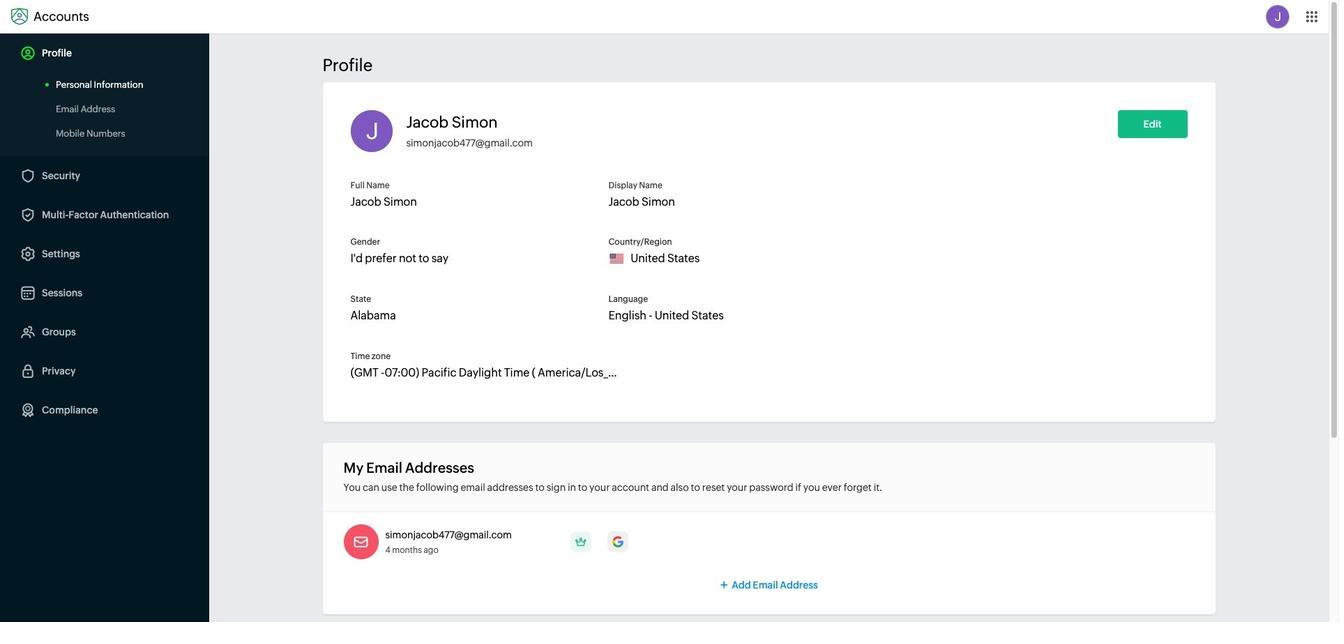 Task type: locate. For each thing, give the bounding box(es) containing it.
primary image
[[571, 532, 592, 553]]



